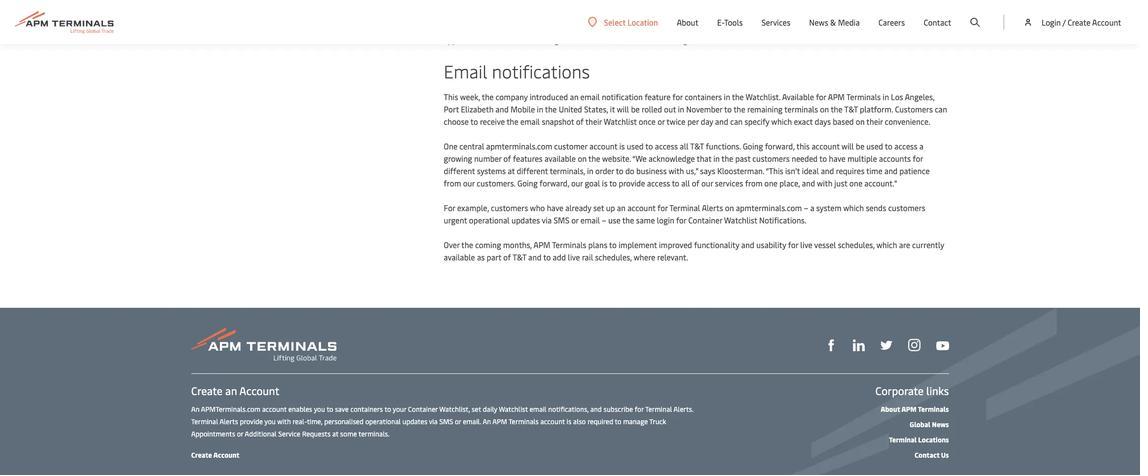Task type: locate. For each thing, give the bounding box(es) containing it.
operational up terminals. on the bottom left
[[366, 417, 401, 427]]

apm down 'daily' at left
[[493, 417, 507, 427]]

apmterminals.com inside one central apmterminals.com customer account is used to access all t&t functions. going forward, this account will be used to access a growing number of features available on the website. "we acknowledge that in the past customers needed to have multiple accounts for different systems at different terminals, in order to do business with us," says kloosterman. "this isn't ideal and requires time and patience from our customers. going forward, our goal is to provide access to all of our services from one place, and with just one account."
[[486, 141, 553, 152]]

for up out
[[673, 91, 683, 102]]

1 horizontal spatial their
[[867, 116, 883, 127]]

updates
[[512, 215, 540, 226], [403, 417, 428, 427]]

create for create an account
[[191, 384, 223, 398]]

apm right months, at the left of the page
[[534, 239, 551, 250]]

updates inside an apmterminals.com account enables you to save containers to your container watchlist, set daily watchlist email notifications, and subscribe for terminal alerts. terminal alerts provide you with real-time, personalised operational updates via sms or email. an apm terminals account is also required to manage truck appointments or additional service requests at some terminals.
[[403, 417, 428, 427]]

0 vertical spatial at
[[508, 165, 515, 176]]

watchlist up customs
[[565, 22, 598, 33]]

which down "sends"
[[877, 239, 898, 250]]

2 vertical spatial container
[[408, 405, 438, 414]]

terminal up login
[[670, 202, 701, 213]]

one down "this
[[765, 178, 778, 189]]

(e.g.
[[547, 35, 561, 45]]

to right november
[[725, 104, 732, 115]]

apm inside over the coming months, apm terminals plans to implement improved functionality and usability for live vessel schedules, which are currently available as part of t&t and to add live rail schedules, where relevant.
[[534, 239, 551, 250]]

notifications,
[[549, 405, 589, 414]]

contact us
[[915, 451, 950, 460]]

different down features
[[517, 165, 548, 176]]

container up (e.g. at the top of page
[[529, 22, 563, 33]]

news left &
[[810, 17, 829, 28]]

3 our from the left
[[702, 178, 714, 189]]

0 vertical spatial with
[[669, 165, 685, 176]]

live left rail at the bottom of the page
[[568, 252, 580, 263]]

isn't
[[786, 165, 801, 176]]

different down growing
[[444, 165, 475, 176]]

email down already
[[581, 215, 600, 226]]

1 horizontal spatial are
[[900, 239, 911, 250]]

1 vertical spatial sms
[[440, 417, 453, 427]]

updates down who
[[512, 215, 540, 226]]

containers up november
[[685, 91, 722, 102]]

with down acknowledge
[[669, 165, 685, 176]]

port
[[444, 104, 459, 115]]

contact
[[924, 17, 952, 28], [915, 451, 940, 460]]

1 vertical spatial –
[[602, 215, 607, 226]]

is inside an apmterminals.com account enables you to save containers to your container watchlist, set daily watchlist email notifications, and subscribe for terminal alerts. terminal alerts provide you with real-time, personalised operational updates via sms or email. an apm terminals account is also required to manage truck appointments or additional service requests at some terminals.
[[567, 417, 572, 427]]

based
[[833, 116, 854, 127]]

1 horizontal spatial t&t
[[691, 141, 704, 152]]

appointments
[[191, 429, 235, 439]]

apmterminals.com
[[201, 405, 261, 414]]

1 horizontal spatial is
[[602, 178, 608, 189]]

the inside 'for example, customers who have already set up an account for terminal alerts on apmterminals.com – a system which sends customers urgent operational updates via sms or email – use the same login for container watchlist notifications.'
[[623, 215, 635, 226]]

corporate links
[[876, 384, 950, 398]]

can right customers
[[935, 104, 948, 115]]

about button
[[677, 0, 699, 44]]

on down 'customer'
[[578, 153, 587, 164]]

create right /
[[1068, 17, 1091, 28]]

0 horizontal spatial apmterminals.com
[[486, 141, 553, 152]]

that left &
[[812, 22, 826, 33]]

careers button
[[879, 0, 906, 44]]

0 horizontal spatial have
[[505, 35, 521, 45]]

0 horizontal spatial available
[[444, 252, 475, 263]]

1 vertical spatial going
[[518, 178, 538, 189]]

about for about apm terminals
[[881, 405, 901, 414]]

have
[[505, 35, 521, 45], [829, 153, 846, 164], [547, 202, 564, 213]]

0 vertical spatial available
[[545, 153, 576, 164]]

to down order
[[610, 178, 617, 189]]

1 vertical spatial provide
[[240, 417, 263, 427]]

example,
[[674, 22, 706, 33], [457, 202, 489, 213]]

1 horizontal spatial an
[[570, 91, 579, 102]]

2 vertical spatial have
[[547, 202, 564, 213]]

1 vertical spatial containers
[[685, 91, 722, 102]]

elizabeth
[[461, 104, 494, 115]]

a up 'patience'
[[920, 141, 924, 152]]

the inside over the coming months, apm terminals plans to implement improved functionality and usability for live vessel schedules, which are currently available as part of t&t and to add live rail schedules, where relevant.
[[462, 239, 474, 250]]

1 horizontal spatial that
[[697, 153, 712, 164]]

for up login
[[658, 202, 668, 213]]

on up days
[[821, 104, 829, 115]]

have inside "filtering options in the container watchlist allow customers, for example, to quickly identify containers that are ready for collection, missing appointments or have issues (e.g. customs holds) that need resolving."
[[505, 35, 521, 45]]

alerts.
[[674, 405, 694, 414]]

1 vertical spatial about
[[881, 405, 901, 414]]

this
[[797, 141, 810, 152]]

t&t inside "this week, the company introduced an email notification feature for containers in the watchlist. available for apm terminals in los angeles, port elizabeth and mobile in the united states, it will be rolled out in november to the remaining terminals on the t&t platform. customers can choose to receive the email snapshot of their watchlist once or twice per day and can specify which exact days based on their convenience."
[[845, 104, 859, 115]]

1 horizontal spatial set
[[594, 202, 604, 213]]

this week, the company introduced an email notification feature for containers in the watchlist. available for apm terminals in los angeles, port elizabeth and mobile in the united states, it will be rolled out in november to the remaining terminals on the t&t platform. customers can choose to receive the email snapshot of their watchlist once or twice per day and can specify which exact days based on their convenience.
[[444, 91, 948, 127]]

1 horizontal spatial container
[[529, 22, 563, 33]]

1 horizontal spatial sms
[[554, 215, 570, 226]]

0 vertical spatial via
[[542, 215, 552, 226]]

or inside 'for example, customers who have already set up an account for terminal alerts on apmterminals.com – a system which sends customers urgent operational updates via sms or email – use the same login for container watchlist notifications.'
[[572, 215, 579, 226]]

set inside 'for example, customers who have already set up an account for terminal alerts on apmterminals.com – a system which sends customers urgent operational updates via sms or email – use the same login for container watchlist notifications.'
[[594, 202, 604, 213]]

apmterminals.com
[[486, 141, 553, 152], [736, 202, 802, 213]]

1 horizontal spatial live
[[801, 239, 813, 250]]

1 horizontal spatial updates
[[512, 215, 540, 226]]

provide inside one central apmterminals.com customer account is used to access all t&t functions. going forward, this account will be used to access a growing number of features available on the website. "we acknowledge that in the past customers needed to have multiple accounts for different systems at different terminals, in order to do business with us," says kloosterman. "this isn't ideal and requires time and patience from our customers. going forward, our goal is to provide access to all of our services from one place, and with just one account."
[[619, 178, 646, 189]]

apmt footer logo image
[[191, 328, 336, 362]]

day
[[701, 116, 714, 127]]

or inside "this week, the company introduced an email notification feature for containers in the watchlist. available for apm terminals in los angeles, port elizabeth and mobile in the united states, it will be rolled out in november to the remaining terminals on the t&t platform. customers can choose to receive the email snapshot of their watchlist once or twice per day and can specify which exact days based on their convenience."
[[658, 116, 665, 127]]

1 vertical spatial set
[[472, 405, 481, 414]]

1 horizontal spatial customers
[[753, 153, 790, 164]]

containers inside "filtering options in the container watchlist allow customers, for example, to quickly identify containers that are ready for collection, missing appointments or have issues (e.g. customs holds) that need resolving."
[[773, 22, 810, 33]]

alerts
[[702, 202, 724, 213], [220, 417, 238, 427]]

watchlist inside "this week, the company introduced an email notification feature for containers in the watchlist. available for apm terminals in los angeles, port elizabeth and mobile in the united states, it will be rolled out in november to the remaining terminals on the t&t platform. customers can choose to receive the email snapshot of their watchlist once or twice per day and can specify which exact days based on their convenience."
[[604, 116, 637, 127]]

set up email.
[[472, 405, 481, 414]]

create account
[[191, 451, 240, 460]]

operational inside an apmterminals.com account enables you to save containers to your container watchlist, set daily watchlist email notifications, and subscribe for terminal alerts. terminal alerts provide you with real-time, personalised operational updates via sms or email. an apm terminals account is also required to manage truck appointments or additional service requests at some terminals.
[[366, 417, 401, 427]]

1 vertical spatial will
[[842, 141, 854, 152]]

which
[[772, 116, 792, 127], [844, 202, 864, 213], [877, 239, 898, 250]]

can left specify
[[731, 116, 743, 127]]

service
[[278, 429, 301, 439]]

different
[[444, 165, 475, 176], [517, 165, 548, 176]]

per
[[688, 116, 699, 127]]

customers left who
[[491, 202, 528, 213]]

0 horizontal spatial are
[[828, 22, 840, 33]]

0 horizontal spatial sms
[[440, 417, 453, 427]]

2 horizontal spatial have
[[829, 153, 846, 164]]

or down already
[[572, 215, 579, 226]]

an up apmterminals.com
[[225, 384, 237, 398]]

the inside "filtering options in the container watchlist allow customers, for example, to quickly identify containers that are ready for collection, missing appointments or have issues (e.g. customs holds) that need resolving."
[[515, 22, 527, 33]]

in left the watchlist.
[[724, 91, 731, 102]]

one
[[444, 141, 458, 152]]

account up apmterminals.com
[[240, 384, 280, 398]]

do
[[626, 165, 635, 176]]

all down us,"
[[682, 178, 690, 189]]

create
[[1068, 17, 1091, 28], [191, 384, 223, 398], [191, 451, 212, 460]]

terminals inside an apmterminals.com account enables you to save containers to your container watchlist, set daily watchlist email notifications, and subscribe for terminal alerts. terminal alerts provide you with real-time, personalised operational updates via sms or email. an apm terminals account is also required to manage truck appointments or additional service requests at some terminals.
[[509, 417, 539, 427]]

united
[[559, 104, 583, 115]]

for up the resolving."
[[662, 22, 672, 33]]

system
[[817, 202, 842, 213]]

1 horizontal spatial schedules,
[[838, 239, 875, 250]]

customers
[[896, 104, 934, 115]]

2 horizontal spatial which
[[877, 239, 898, 250]]

0 vertical spatial a
[[920, 141, 924, 152]]

– left the use
[[602, 215, 607, 226]]

you tube link
[[937, 339, 950, 351]]

0 vertical spatial going
[[743, 141, 764, 152]]

once
[[639, 116, 656, 127]]

an
[[191, 405, 200, 414], [483, 417, 491, 427]]

operational inside 'for example, customers who have already set up an account for terminal alerts on apmterminals.com – a system which sends customers urgent operational updates via sms or email – use the same login for container watchlist notifications.'
[[469, 215, 510, 226]]

location
[[628, 17, 659, 27]]

the right the over
[[462, 239, 474, 250]]

containers inside an apmterminals.com account enables you to save containers to your container watchlist, set daily watchlist email notifications, and subscribe for terminal alerts. terminal alerts provide you with real-time, personalised operational updates via sms or email. an apm terminals account is also required to manage truck appointments or additional service requests at some terminals.
[[351, 405, 383, 414]]

0 vertical spatial be
[[631, 104, 640, 115]]

you up 'additional'
[[265, 417, 276, 427]]

customers right "sends"
[[889, 202, 926, 213]]

1 our from the left
[[463, 178, 475, 189]]

2 horizontal spatial containers
[[773, 22, 810, 33]]

urgent
[[444, 215, 467, 226]]

sms inside an apmterminals.com account enables you to save containers to your container watchlist, set daily watchlist email notifications, and subscribe for terminal alerts. terminal alerts provide you with real-time, personalised operational updates via sms or email. an apm terminals account is also required to manage truck appointments or additional service requests at some terminals.
[[440, 417, 453, 427]]

0 horizontal spatial their
[[586, 116, 602, 127]]

up
[[606, 202, 615, 213]]

to down elizabeth
[[471, 116, 478, 127]]

an up appointments
[[191, 405, 200, 414]]

which left "sends"
[[844, 202, 864, 213]]

0 horizontal spatial –
[[602, 215, 607, 226]]

our down "says"
[[702, 178, 714, 189]]

twitter image
[[881, 340, 893, 352]]

0 horizontal spatial set
[[472, 405, 481, 414]]

manage
[[624, 417, 648, 427]]

0 vertical spatial example,
[[674, 22, 706, 33]]

the
[[515, 22, 527, 33], [482, 91, 494, 102], [732, 91, 744, 102], [545, 104, 557, 115], [734, 104, 746, 115], [831, 104, 843, 115], [507, 116, 519, 127], [589, 153, 601, 164], [722, 153, 734, 164], [623, 215, 635, 226], [462, 239, 474, 250]]

0 vertical spatial contact
[[924, 17, 952, 28]]

1 vertical spatial at
[[332, 429, 339, 439]]

will inside one central apmterminals.com customer account is used to access all t&t functions. going forward, this account will be used to access a growing number of features available on the website. "we acknowledge that in the past customers needed to have multiple accounts for different systems at different terminals, in order to do business with us," says kloosterman. "this isn't ideal and requires time and patience from our customers. going forward, our goal is to provide access to all of our services from one place, and with just one account."
[[842, 141, 854, 152]]

create up apmterminals.com
[[191, 384, 223, 398]]

will inside "this week, the company introduced an email notification feature for containers in the watchlist. available for apm terminals in los angeles, port elizabeth and mobile in the united states, it will be rolled out in november to the remaining terminals on the t&t platform. customers can choose to receive the email snapshot of their watchlist once or twice per day and can specify which exact days based on their convenience."
[[617, 104, 630, 115]]

set
[[594, 202, 604, 213], [472, 405, 481, 414]]

1 horizontal spatial from
[[746, 178, 763, 189]]

at up the customers.
[[508, 165, 515, 176]]

0 vertical spatial updates
[[512, 215, 540, 226]]

updates inside 'for example, customers who have already set up an account for terminal alerts on apmterminals.com – a system which sends customers urgent operational updates via sms or email – use the same login for container watchlist notifications.'
[[512, 215, 540, 226]]

0 vertical spatial operational
[[469, 215, 510, 226]]

e-tools button
[[718, 0, 743, 44]]

1 horizontal spatial example,
[[674, 22, 706, 33]]

you up time,
[[314, 405, 325, 414]]

1 vertical spatial an
[[617, 202, 626, 213]]

1 their from the left
[[586, 116, 602, 127]]

containers
[[773, 22, 810, 33], [685, 91, 722, 102], [351, 405, 383, 414]]

0 horizontal spatial t&t
[[513, 252, 527, 263]]

1 horizontal spatial –
[[804, 202, 809, 213]]

company
[[496, 91, 528, 102]]

1 horizontal spatial apmterminals.com
[[736, 202, 802, 213]]

watchlist right 'daily' at left
[[499, 405, 528, 414]]

convenience.
[[885, 116, 931, 127]]

0 vertical spatial which
[[772, 116, 792, 127]]

alerts down the 'services'
[[702, 202, 724, 213]]

available
[[545, 153, 576, 164], [444, 252, 475, 263]]

container inside "filtering options in the container watchlist allow customers, for example, to quickly identify containers that are ready for collection, missing appointments or have issues (e.g. customs holds) that need resolving."
[[529, 22, 563, 33]]

login / create account
[[1042, 17, 1122, 28]]

1 horizontal spatial different
[[517, 165, 548, 176]]

set inside an apmterminals.com account enables you to save containers to your container watchlist, set daily watchlist email notifications, and subscribe for terminal alerts. terminal alerts provide you with real-time, personalised operational updates via sms or email. an apm terminals account is also required to manage truck appointments or additional service requests at some terminals.
[[472, 405, 481, 414]]

are left ready
[[828, 22, 840, 33]]

1 horizontal spatial alerts
[[702, 202, 724, 213]]

apm inside an apmterminals.com account enables you to save containers to your container watchlist, set daily watchlist email notifications, and subscribe for terminal alerts. terminal alerts provide you with real-time, personalised operational updates via sms or email. an apm terminals account is also required to manage truck appointments or additional service requests at some terminals.
[[493, 417, 507, 427]]

used up multiple at top
[[867, 141, 884, 152]]

that left need
[[620, 35, 635, 45]]

alerts inside an apmterminals.com account enables you to save containers to your container watchlist, set daily watchlist email notifications, and subscribe for terminal alerts. terminal alerts provide you with real-time, personalised operational updates via sms or email. an apm terminals account is also required to manage truck appointments or additional service requests at some terminals.
[[220, 417, 238, 427]]

1 horizontal spatial one
[[850, 178, 863, 189]]

part
[[487, 252, 502, 263]]

going up past
[[743, 141, 764, 152]]

1 vertical spatial t&t
[[691, 141, 704, 152]]

is
[[620, 141, 625, 152], [602, 178, 608, 189], [567, 417, 572, 427]]

2 horizontal spatial that
[[812, 22, 826, 33]]

operational up coming
[[469, 215, 510, 226]]

2 used from the left
[[867, 141, 884, 152]]

from up for
[[444, 178, 461, 189]]

0 horizontal spatial used
[[627, 141, 644, 152]]

2 vertical spatial an
[[225, 384, 237, 398]]

1 horizontal spatial available
[[545, 153, 576, 164]]

1 horizontal spatial will
[[842, 141, 854, 152]]

1 horizontal spatial have
[[547, 202, 564, 213]]

on inside one central apmterminals.com customer account is used to access all t&t functions. going forward, this account will be used to access a growing number of features available on the website. "we acknowledge that in the past customers needed to have multiple accounts for different systems at different terminals, in order to do business with us," says kloosterman. "this isn't ideal and requires time and patience from our customers. going forward, our goal is to provide access to all of our services from one place, and with just one account."
[[578, 153, 587, 164]]

1 horizontal spatial containers
[[685, 91, 722, 102]]

receive
[[480, 116, 505, 127]]

global news
[[910, 420, 950, 429]]

place,
[[780, 178, 801, 189]]

1 vertical spatial are
[[900, 239, 911, 250]]

email inside an apmterminals.com account enables you to save containers to your container watchlist, set daily watchlist email notifications, and subscribe for terminal alerts. terminal alerts provide you with real-time, personalised operational updates via sms or email. an apm terminals account is also required to manage truck appointments or additional service requests at some terminals.
[[530, 405, 547, 414]]

sms down already
[[554, 215, 570, 226]]

1 vertical spatial available
[[444, 252, 475, 263]]

1 one from the left
[[765, 178, 778, 189]]

have inside 'for example, customers who have already set up an account for terminal alerts on apmterminals.com – a system which sends customers urgent operational updates via sms or email – use the same login for container watchlist notifications.'
[[547, 202, 564, 213]]

plans
[[589, 239, 608, 250]]

be inside "this week, the company introduced an email notification feature for containers in the watchlist. available for apm terminals in los angeles, port elizabeth and mobile in the united states, it will be rolled out in november to the remaining terminals on the t&t platform. customers can choose to receive the email snapshot of their watchlist once or twice per day and can specify which exact days based on their convenience."
[[631, 104, 640, 115]]

or inside "filtering options in the container watchlist allow customers, for example, to quickly identify containers that are ready for collection, missing appointments or have issues (e.g. customs holds) that need resolving."
[[496, 35, 503, 45]]

patience
[[900, 165, 930, 176]]

in down introduced in the top of the page
[[537, 104, 544, 115]]

their down platform.
[[867, 116, 883, 127]]

0 vertical spatial t&t
[[845, 104, 859, 115]]

0 horizontal spatial an
[[191, 405, 200, 414]]

multiple
[[848, 153, 878, 164]]

at left some
[[332, 429, 339, 439]]

and
[[496, 104, 509, 115], [716, 116, 729, 127], [821, 165, 835, 176], [885, 165, 898, 176], [802, 178, 816, 189], [742, 239, 755, 250], [529, 252, 542, 263], [591, 405, 602, 414]]

schedules,
[[838, 239, 875, 250], [595, 252, 632, 263]]

functionality
[[695, 239, 740, 250]]

email.
[[463, 417, 482, 427]]

&
[[831, 17, 837, 28]]

0 vertical spatial forward,
[[765, 141, 795, 152]]

terminals,
[[550, 165, 586, 176]]

terminals inside "this week, the company introduced an email notification feature for containers in the watchlist. available for apm terminals in los angeles, port elizabeth and mobile in the united states, it will be rolled out in november to the remaining terminals on the t&t platform. customers can choose to receive the email snapshot of their watchlist once or twice per day and can specify which exact days based on their convenience."
[[847, 91, 881, 102]]

1 horizontal spatial you
[[314, 405, 325, 414]]

all up acknowledge
[[680, 141, 689, 152]]

contact us link
[[915, 451, 950, 460]]

apmterminals.com up features
[[486, 141, 553, 152]]

for up manage
[[635, 405, 644, 414]]

1 horizontal spatial going
[[743, 141, 764, 152]]

media
[[839, 17, 860, 28]]

goal
[[585, 178, 601, 189]]

0 horizontal spatial which
[[772, 116, 792, 127]]

account down appointments
[[214, 451, 240, 460]]

have inside one central apmterminals.com customer account is used to access all t&t functions. going forward, this account will be used to access a growing number of features available on the website. "we acknowledge that in the past customers needed to have multiple accounts for different systems at different terminals, in order to do business with us," says kloosterman. "this isn't ideal and requires time and patience from our customers. going forward, our goal is to provide access to all of our services from one place, and with just one account."
[[829, 153, 846, 164]]

example, up the resolving."
[[674, 22, 706, 33]]

watchlist up functionality
[[725, 215, 758, 226]]

linkedin image
[[853, 340, 865, 352]]

2 their from the left
[[867, 116, 883, 127]]

0 horizontal spatial a
[[811, 202, 815, 213]]

1 horizontal spatial our
[[572, 178, 583, 189]]

terminal locations
[[889, 435, 950, 445]]

services
[[715, 178, 744, 189]]

is up website.
[[620, 141, 625, 152]]

for
[[444, 202, 456, 213]]

0 vertical spatial account
[[1093, 17, 1122, 28]]

live left vessel
[[801, 239, 813, 250]]

0 horizontal spatial will
[[617, 104, 630, 115]]

vessel
[[815, 239, 836, 250]]

1 vertical spatial via
[[429, 417, 438, 427]]

have right who
[[547, 202, 564, 213]]

provide up 'additional'
[[240, 417, 263, 427]]

1 different from the left
[[444, 165, 475, 176]]

select location
[[604, 17, 659, 27]]

for right available
[[817, 91, 827, 102]]

t&t down months, at the left of the page
[[513, 252, 527, 263]]

global news link
[[910, 420, 950, 429]]

instagram image
[[909, 339, 921, 352]]

0 horizontal spatial news
[[810, 17, 829, 28]]

on down the 'services'
[[725, 202, 734, 213]]

for inside over the coming months, apm terminals plans to implement improved functionality and usability for live vessel schedules, which are currently available as part of t&t and to add live rail schedules, where relevant.
[[789, 239, 799, 250]]

to inside "filtering options in the container watchlist allow customers, for example, to quickly identify containers that are ready for collection, missing appointments or have issues (e.g. customs holds) that need resolving."
[[707, 22, 715, 33]]

sms down the watchlist,
[[440, 417, 453, 427]]

access
[[655, 141, 678, 152], [895, 141, 918, 152], [647, 178, 671, 189]]

have up requires
[[829, 153, 846, 164]]

to right needed
[[820, 153, 828, 164]]

1 vertical spatial contact
[[915, 451, 940, 460]]

create inside the login / create account link
[[1068, 17, 1091, 28]]

email inside 'for example, customers who have already set up an account for terminal alerts on apmterminals.com – a system which sends customers urgent operational updates via sms or email – use the same login for container watchlist notifications.'
[[581, 215, 600, 226]]

news up locations
[[933, 420, 950, 429]]

careers
[[879, 17, 906, 28]]

be left rolled at the right top of page
[[631, 104, 640, 115]]

same
[[636, 215, 655, 226]]

2 horizontal spatial container
[[689, 215, 723, 226]]

forward, left this
[[765, 141, 795, 152]]

introduced
[[530, 91, 568, 102]]

example, inside 'for example, customers who have already set up an account for terminal alerts on apmterminals.com – a system which sends customers urgent operational updates via sms or email – use the same login for container watchlist notifications.'
[[457, 202, 489, 213]]

and inside an apmterminals.com account enables you to save containers to your container watchlist, set daily watchlist email notifications, and subscribe for terminal alerts. terminal alerts provide you with real-time, personalised operational updates via sms or email. an apm terminals account is also required to manage truck appointments or additional service requests at some terminals.
[[591, 405, 602, 414]]

alerts down apmterminals.com
[[220, 417, 238, 427]]

0 vertical spatial an
[[570, 91, 579, 102]]

will up multiple at top
[[842, 141, 854, 152]]

to left e-
[[707, 22, 715, 33]]

are
[[828, 22, 840, 33], [900, 239, 911, 250]]

a inside one central apmterminals.com customer account is used to access all t&t functions. going forward, this account will be used to access a growing number of features available on the website. "we acknowledge that in the past customers needed to have multiple accounts for different systems at different terminals, in order to do business with us," says kloosterman. "this isn't ideal and requires time and patience from our customers. going forward, our goal is to provide access to all of our services from one place, and with just one account."
[[920, 141, 924, 152]]

0 horizontal spatial live
[[568, 252, 580, 263]]

0 vertical spatial containers
[[773, 22, 810, 33]]

2 horizontal spatial our
[[702, 178, 714, 189]]

– left the system
[[804, 202, 809, 213]]

customers up "this
[[753, 153, 790, 164]]

via inside an apmterminals.com account enables you to save containers to your container watchlist, set daily watchlist email notifications, and subscribe for terminal alerts. terminal alerts provide you with real-time, personalised operational updates via sms or email. an apm terminals account is also required to manage truck appointments or additional service requests at some terminals.
[[429, 417, 438, 427]]

a left the system
[[811, 202, 815, 213]]

watchlist inside "filtering options in the container watchlist allow customers, for example, to quickly identify containers that are ready for collection, missing appointments or have issues (e.g. customs holds) that need resolving."
[[565, 22, 598, 33]]

terminals.
[[359, 429, 390, 439]]

notifications.
[[760, 215, 807, 226]]

currently
[[913, 239, 945, 250]]

to left the do
[[616, 165, 624, 176]]

0 vertical spatial have
[[505, 35, 521, 45]]

apm down corporate links
[[902, 405, 917, 414]]

fill 44 link
[[881, 339, 893, 352]]

one
[[765, 178, 778, 189], [850, 178, 863, 189]]

2 vertical spatial t&t
[[513, 252, 527, 263]]

real-
[[293, 417, 307, 427]]

1 vertical spatial create
[[191, 384, 223, 398]]

0 vertical spatial alerts
[[702, 202, 724, 213]]

appointments
[[444, 35, 494, 45]]

available inside one central apmterminals.com customer account is used to access all t&t functions. going forward, this account will be used to access a growing number of features available on the website. "we acknowledge that in the past customers needed to have multiple accounts for different systems at different terminals, in order to do business with us," says kloosterman. "this isn't ideal and requires time and patience from our customers. going forward, our goal is to provide access to all of our services from one place, and with just one account."
[[545, 153, 576, 164]]



Task type: vqa. For each thing, say whether or not it's contained in the screenshot.
"Reefer Services"
no



Task type: describe. For each thing, give the bounding box(es) containing it.
0 vertical spatial an
[[191, 405, 200, 414]]

and left usability
[[742, 239, 755, 250]]

0 vertical spatial that
[[812, 22, 826, 33]]

terminal up truck
[[646, 405, 673, 414]]

apm inside "this week, the company introduced an email notification feature for containers in the watchlist. available for apm terminals in los angeles, port elizabeth and mobile in the united states, it will be rolled out in november to the remaining terminals on the t&t platform. customers can choose to receive the email snapshot of their watchlist once or twice per day and can specify which exact days based on their convenience."
[[828, 91, 845, 102]]

watchlist,
[[440, 405, 470, 414]]

and right 'ideal' at the right
[[821, 165, 835, 176]]

e-tools
[[718, 17, 743, 28]]

for right ready
[[863, 22, 873, 33]]

the down functions.
[[722, 153, 734, 164]]

which inside "this week, the company introduced an email notification feature for containers in the watchlist. available for apm terminals in los angeles, port elizabeth and mobile in the united states, it will be rolled out in november to the remaining terminals on the t&t platform. customers can choose to receive the email snapshot of their watchlist once or twice per day and can specify which exact days based on their convenience."
[[772, 116, 792, 127]]

in right out
[[678, 104, 685, 115]]

your
[[393, 405, 407, 414]]

"we
[[633, 153, 647, 164]]

need
[[637, 35, 654, 45]]

2 vertical spatial account
[[214, 451, 240, 460]]

apmterminals.com inside 'for example, customers who have already set up an account for terminal alerts on apmterminals.com – a system which sends customers urgent operational updates via sms or email – use the same login for container watchlist notifications.'
[[736, 202, 802, 213]]

in up goal at right top
[[587, 165, 594, 176]]

terminal inside 'for example, customers who have already set up an account for terminal alerts on apmterminals.com – a system which sends customers urgent operational updates via sms or email – use the same login for container watchlist notifications.'
[[670, 202, 701, 213]]

2 horizontal spatial with
[[817, 178, 833, 189]]

the up elizabeth
[[482, 91, 494, 102]]

global
[[910, 420, 931, 429]]

rail
[[582, 252, 593, 263]]

personalised
[[324, 417, 364, 427]]

and down months, at the left of the page
[[529, 252, 542, 263]]

create an account
[[191, 384, 280, 398]]

as
[[477, 252, 485, 263]]

0 vertical spatial you
[[314, 405, 325, 414]]

us
[[942, 451, 950, 460]]

login
[[1042, 17, 1062, 28]]

and right day
[[716, 116, 729, 127]]

features
[[513, 153, 543, 164]]

platform.
[[860, 104, 894, 115]]

website.
[[603, 153, 631, 164]]

on inside 'for example, customers who have already set up an account for terminal alerts on apmterminals.com – a system which sends customers urgent operational updates via sms or email – use the same login for container watchlist notifications.'
[[725, 202, 734, 213]]

the down mobile
[[507, 116, 519, 127]]

facebook image
[[826, 340, 837, 352]]

quickly
[[717, 22, 742, 33]]

feature
[[645, 91, 671, 102]]

time
[[867, 165, 883, 176]]

an inside "this week, the company introduced an email notification feature for containers in the watchlist. available for apm terminals in los angeles, port elizabeth and mobile in the united states, it will be rolled out in november to the remaining terminals on the t&t platform. customers can choose to receive the email snapshot of their watchlist once or twice per day and can specify which exact days based on their convenience."
[[570, 91, 579, 102]]

exact
[[794, 116, 813, 127]]

subscribe
[[604, 405, 633, 414]]

says
[[701, 165, 716, 176]]

2 our from the left
[[572, 178, 583, 189]]

options
[[479, 22, 505, 33]]

account left enables in the bottom of the page
[[262, 405, 287, 414]]

terminal locations link
[[889, 435, 950, 445]]

allow
[[600, 22, 619, 33]]

with inside an apmterminals.com account enables you to save containers to your container watchlist, set daily watchlist email notifications, and subscribe for terminal alerts. terminal alerts provide you with real-time, personalised operational updates via sms or email. an apm terminals account is also required to manage truck appointments or additional service requests at some terminals.
[[277, 417, 291, 427]]

access up accounts
[[895, 141, 918, 152]]

terminals
[[785, 104, 819, 115]]

locations
[[919, 435, 950, 445]]

the left the watchlist.
[[732, 91, 744, 102]]

email up 'states,'
[[581, 91, 600, 102]]

over the coming months, apm terminals plans to implement improved functionality and usability for live vessel schedules, which are currently available as part of t&t and to add live rail schedules, where relevant.
[[444, 239, 945, 263]]

one central apmterminals.com customer account is used to access all t&t functions. going forward, this account will be used to access a growing number of features available on the website. "we acknowledge that in the past customers needed to have multiple accounts for different systems at different terminals, in order to do business with us," says kloosterman. "this isn't ideal and requires time and patience from our customers. going forward, our goal is to provide access to all of our services from one place, and with just one account."
[[444, 141, 930, 189]]

2 horizontal spatial customers
[[889, 202, 926, 213]]

0 vertical spatial schedules,
[[838, 239, 875, 250]]

add
[[553, 252, 566, 263]]

week,
[[460, 91, 480, 102]]

and down 'ideal' at the right
[[802, 178, 816, 189]]

terminals inside over the coming months, apm terminals plans to implement improved functionality and usability for live vessel schedules, which are currently available as part of t&t and to add live rail schedules, where relevant.
[[552, 239, 587, 250]]

1 vertical spatial account
[[240, 384, 280, 398]]

over
[[444, 239, 460, 250]]

missing
[[913, 22, 940, 33]]

tools
[[725, 17, 743, 28]]

kloosterman.
[[718, 165, 765, 176]]

access up acknowledge
[[655, 141, 678, 152]]

are inside "filtering options in the container watchlist allow customers, for example, to quickly identify containers that are ready for collection, missing appointments or have issues (e.g. customs holds) that need resolving."
[[828, 22, 840, 33]]

services
[[762, 17, 791, 28]]

terminal up appointments
[[191, 417, 218, 427]]

be inside one central apmterminals.com customer account is used to access all t&t functions. going forward, this account will be used to access a growing number of features available on the website. "we acknowledge that in the past customers needed to have multiple accounts for different systems at different terminals, in order to do business with us," says kloosterman. "this isn't ideal and requires time and patience from our customers. going forward, our goal is to provide access to all of our services from one place, and with just one account."
[[856, 141, 865, 152]]

for right login
[[677, 215, 687, 226]]

2 one from the left
[[850, 178, 863, 189]]

remaining
[[748, 104, 783, 115]]

1 vertical spatial all
[[682, 178, 690, 189]]

an apmterminals.com account enables you to save containers to your container watchlist, set daily watchlist email notifications, and subscribe for terminal alerts. terminal alerts provide you with real-time, personalised operational updates via sms or email. an apm terminals account is also required to manage truck appointments or additional service requests at some terminals.
[[191, 405, 694, 439]]

container inside an apmterminals.com account enables you to save containers to your container watchlist, set daily watchlist email notifications, and subscribe for terminal alerts. terminal alerts provide you with real-time, personalised operational updates via sms or email. an apm terminals account is also required to manage truck appointments or additional service requests at some terminals.
[[408, 405, 438, 414]]

of right number
[[504, 153, 511, 164]]

links
[[927, 384, 950, 398]]

1 horizontal spatial forward,
[[765, 141, 795, 152]]

1 vertical spatial is
[[602, 178, 608, 189]]

at inside one central apmterminals.com customer account is used to access all t&t functions. going forward, this account will be used to access a growing number of features available on the website. "we acknowledge that in the past customers needed to have multiple accounts for different systems at different terminals, in order to do business with us," says kloosterman. "this isn't ideal and requires time and patience from our customers. going forward, our goal is to provide access to all of our services from one place, and with just one account."
[[508, 165, 515, 176]]

1 vertical spatial forward,
[[540, 178, 570, 189]]

and down company
[[496, 104, 509, 115]]

business
[[637, 165, 667, 176]]

at inside an apmterminals.com account enables you to save containers to your container watchlist, set daily watchlist email notifications, and subscribe for terminal alerts. terminal alerts provide you with real-time, personalised operational updates via sms or email. an apm terminals account is also required to manage truck appointments or additional service requests at some terminals.
[[332, 429, 339, 439]]

available
[[783, 91, 815, 102]]

functions.
[[706, 141, 741, 152]]

or left 'additional'
[[237, 429, 243, 439]]

contact for contact
[[924, 17, 952, 28]]

out
[[664, 104, 676, 115]]

the up specify
[[734, 104, 746, 115]]

some
[[340, 429, 357, 439]]

accounts
[[880, 153, 911, 164]]

in inside "filtering options in the container watchlist allow customers, for example, to quickly identify containers that are ready for collection, missing appointments or have issues (e.g. customs holds) that need resolving."
[[507, 22, 514, 33]]

available inside over the coming months, apm terminals plans to implement improved functionality and usability for live vessel schedules, which are currently available as part of t&t and to add live rail schedules, where relevant.
[[444, 252, 475, 263]]

1 vertical spatial news
[[933, 420, 950, 429]]

news & media
[[810, 17, 860, 28]]

services button
[[762, 0, 791, 44]]

0 horizontal spatial customers
[[491, 202, 528, 213]]

via inside 'for example, customers who have already set up an account for terminal alerts on apmterminals.com – a system which sends customers urgent operational updates via sms or email – use the same login for container watchlist notifications.'
[[542, 215, 552, 226]]

improved
[[659, 239, 693, 250]]

about for about
[[677, 17, 699, 28]]

1 horizontal spatial with
[[669, 165, 685, 176]]

which inside 'for example, customers who have already set up an account for terminal alerts on apmterminals.com – a system which sends customers urgent operational updates via sms or email – use the same login for container watchlist notifications.'
[[844, 202, 864, 213]]

about apm terminals
[[881, 405, 950, 414]]

watchlist.
[[746, 91, 781, 102]]

email down mobile
[[521, 116, 540, 127]]

to left add
[[544, 252, 551, 263]]

news inside news & media popup button
[[810, 17, 829, 28]]

to down subscribe on the bottom right of the page
[[615, 417, 622, 427]]

sms inside 'for example, customers who have already set up an account for terminal alerts on apmterminals.com – a system which sends customers urgent operational updates via sms or email – use the same login for container watchlist notifications.'
[[554, 215, 570, 226]]

container inside 'for example, customers who have already set up an account for terminal alerts on apmterminals.com – a system which sends customers urgent operational updates via sms or email – use the same login for container watchlist notifications.'
[[689, 215, 723, 226]]

watchlist inside 'for example, customers who have already set up an account for terminal alerts on apmterminals.com – a system which sends customers urgent operational updates via sms or email – use the same login for container watchlist notifications.'
[[725, 215, 758, 226]]

for example, customers who have already set up an account for terminal alerts on apmterminals.com – a system which sends customers urgent operational updates via sms or email – use the same login for container watchlist notifications.
[[444, 202, 926, 226]]

to down acknowledge
[[672, 178, 680, 189]]

account down the "notifications,"
[[541, 417, 565, 427]]

issues
[[523, 35, 545, 45]]

contact button
[[924, 0, 952, 44]]

select location button
[[589, 17, 659, 27]]

notifications
[[492, 59, 590, 83]]

1 horizontal spatial can
[[935, 104, 948, 115]]

truck
[[650, 417, 667, 427]]

the up based
[[831, 104, 843, 115]]

alerts inside 'for example, customers who have already set up an account for terminal alerts on apmterminals.com – a system which sends customers urgent operational updates via sms or email – use the same login for container watchlist notifications.'
[[702, 202, 724, 213]]

number
[[474, 153, 502, 164]]

to right plans
[[610, 239, 617, 250]]

example, inside "filtering options in the container watchlist allow customers, for example, to quickly identify containers that are ready for collection, missing appointments or have issues (e.g. customs holds) that need resolving."
[[674, 22, 706, 33]]

t&t inside over the coming months, apm terminals plans to implement improved functionality and usability for live vessel schedules, which are currently available as part of t&t and to add live rail schedules, where relevant.
[[513, 252, 527, 263]]

coming
[[475, 239, 501, 250]]

or down the watchlist,
[[455, 417, 461, 427]]

e-
[[718, 17, 725, 28]]

central
[[460, 141, 485, 152]]

for inside one central apmterminals.com customer account is used to access all t&t functions. going forward, this account will be used to access a growing number of features available on the website. "we acknowledge that in the past customers needed to have multiple accounts for different systems at different terminals, in order to do business with us," says kloosterman. "this isn't ideal and requires time and patience from our customers. going forward, our goal is to provide access to all of our services from one place, and with just one account."
[[913, 153, 924, 164]]

snapshot
[[542, 116, 575, 127]]

1 horizontal spatial an
[[483, 417, 491, 427]]

0 horizontal spatial you
[[265, 417, 276, 427]]

use
[[609, 215, 621, 226]]

t&t inside one central apmterminals.com customer account is used to access all t&t functions. going forward, this account will be used to access a growing number of features available on the website. "we acknowledge that in the past customers needed to have multiple accounts for different systems at different terminals, in order to do business with us," says kloosterman. "this isn't ideal and requires time and patience from our customers. going forward, our goal is to provide access to all of our services from one place, and with just one account."
[[691, 141, 704, 152]]

2 different from the left
[[517, 165, 548, 176]]

daily
[[483, 405, 498, 414]]

containers inside "this week, the company introduced an email notification feature for containers in the watchlist. available for apm terminals in los angeles, port elizabeth and mobile in the united states, it will be rolled out in november to the remaining terminals on the t&t platform. customers can choose to receive the email snapshot of their watchlist once or twice per day and can specify which exact days based on their convenience."
[[685, 91, 722, 102]]

account inside 'for example, customers who have already set up an account for terminal alerts on apmterminals.com – a system which sends customers urgent operational updates via sms or email – use the same login for container watchlist notifications.'
[[628, 202, 656, 213]]

customer
[[555, 141, 588, 152]]

angeles,
[[905, 91, 935, 102]]

1 used from the left
[[627, 141, 644, 152]]

corporate
[[876, 384, 924, 398]]

to left save
[[327, 405, 333, 414]]

customers.
[[477, 178, 516, 189]]

youtube image
[[937, 342, 950, 350]]

to left the your
[[385, 405, 391, 414]]

watchlist inside an apmterminals.com account enables you to save containers to your container watchlist, set daily watchlist email notifications, and subscribe for terminal alerts. terminal alerts provide you with real-time, personalised operational updates via sms or email. an apm terminals account is also required to manage truck appointments or additional service requests at some terminals.
[[499, 405, 528, 414]]

to up "we
[[646, 141, 653, 152]]

1 from from the left
[[444, 178, 461, 189]]

the up order
[[589, 153, 601, 164]]

customers inside one central apmterminals.com customer account is used to access all t&t functions. going forward, this account will be used to access a growing number of features available on the website. "we acknowledge that in the past customers needed to have multiple accounts for different systems at different terminals, in order to do business with us," says kloosterman. "this isn't ideal and requires time and patience from our customers. going forward, our goal is to provide access to all of our services from one place, and with just one account."
[[753, 153, 790, 164]]

los
[[892, 91, 904, 102]]

of inside over the coming months, apm terminals plans to implement improved functionality and usability for live vessel schedules, which are currently available as part of t&t and to add live rail schedules, where relevant.
[[504, 252, 511, 263]]

contact for contact us
[[915, 451, 940, 460]]

account."
[[865, 178, 897, 189]]

of down us,"
[[692, 178, 700, 189]]

that inside one central apmterminals.com customer account is used to access all t&t functions. going forward, this account will be used to access a growing number of features available on the website. "we acknowledge that in the past customers needed to have multiple accounts for different systems at different terminals, in order to do business with us," says kloosterman. "this isn't ideal and requires time and patience from our customers. going forward, our goal is to provide access to all of our services from one place, and with just one account."
[[697, 153, 712, 164]]

a inside 'for example, customers who have already set up an account for terminal alerts on apmterminals.com – a system which sends customers urgent operational updates via sms or email – use the same login for container watchlist notifications.'
[[811, 202, 815, 213]]

0 vertical spatial is
[[620, 141, 625, 152]]

2 from from the left
[[746, 178, 763, 189]]

on right based
[[856, 116, 865, 127]]

which inside over the coming months, apm terminals plans to implement improved functionality and usability for live vessel schedules, which are currently available as part of t&t and to add live rail schedules, where relevant.
[[877, 239, 898, 250]]

the down introduced in the top of the page
[[545, 104, 557, 115]]

news & media button
[[810, 0, 860, 44]]

of inside "this week, the company introduced an email notification feature for containers in the watchlist. available for apm terminals in los angeles, port elizabeth and mobile in the united states, it will be rolled out in november to the remaining terminals on the t&t platform. customers can choose to receive the email snapshot of their watchlist once or twice per day and can specify which exact days based on their convenience."
[[576, 116, 584, 127]]

0 horizontal spatial can
[[731, 116, 743, 127]]

account up website.
[[590, 141, 618, 152]]

0 horizontal spatial that
[[620, 35, 635, 45]]

in left los
[[883, 91, 890, 102]]

/
[[1063, 17, 1066, 28]]

provide inside an apmterminals.com account enables you to save containers to your container watchlist, set daily watchlist email notifications, and subscribe for terminal alerts. terminal alerts provide you with real-time, personalised operational updates via sms or email. an apm terminals account is also required to manage truck appointments or additional service requests at some terminals.
[[240, 417, 263, 427]]

acknowledge
[[649, 153, 695, 164]]

0 horizontal spatial schedules,
[[595, 252, 632, 263]]

where
[[634, 252, 656, 263]]

requests
[[302, 429, 331, 439]]

access down business at the right top
[[647, 178, 671, 189]]

for inside an apmterminals.com account enables you to save containers to your container watchlist, set daily watchlist email notifications, and subscribe for terminal alerts. terminal alerts provide you with real-time, personalised operational updates via sms or email. an apm terminals account is also required to manage truck appointments or additional service requests at some terminals.
[[635, 405, 644, 414]]

mobile
[[511, 104, 535, 115]]

0 horizontal spatial going
[[518, 178, 538, 189]]

in down functions.
[[714, 153, 720, 164]]

account right this
[[812, 141, 840, 152]]

login / create account link
[[1024, 0, 1122, 44]]

create for create account
[[191, 451, 212, 460]]

0 vertical spatial –
[[804, 202, 809, 213]]

0 vertical spatial all
[[680, 141, 689, 152]]

to up accounts
[[886, 141, 893, 152]]

login
[[657, 215, 675, 226]]

are inside over the coming months, apm terminals plans to implement improved functionality and usability for live vessel schedules, which are currently available as part of t&t and to add live rail schedules, where relevant.
[[900, 239, 911, 250]]

an inside 'for example, customers who have already set up an account for terminal alerts on apmterminals.com – a system which sends customers urgent operational updates via sms or email – use the same login for container watchlist notifications.'
[[617, 202, 626, 213]]

terminal down global
[[889, 435, 917, 445]]

growing
[[444, 153, 473, 164]]

and down accounts
[[885, 165, 898, 176]]

shape link
[[826, 339, 837, 352]]



